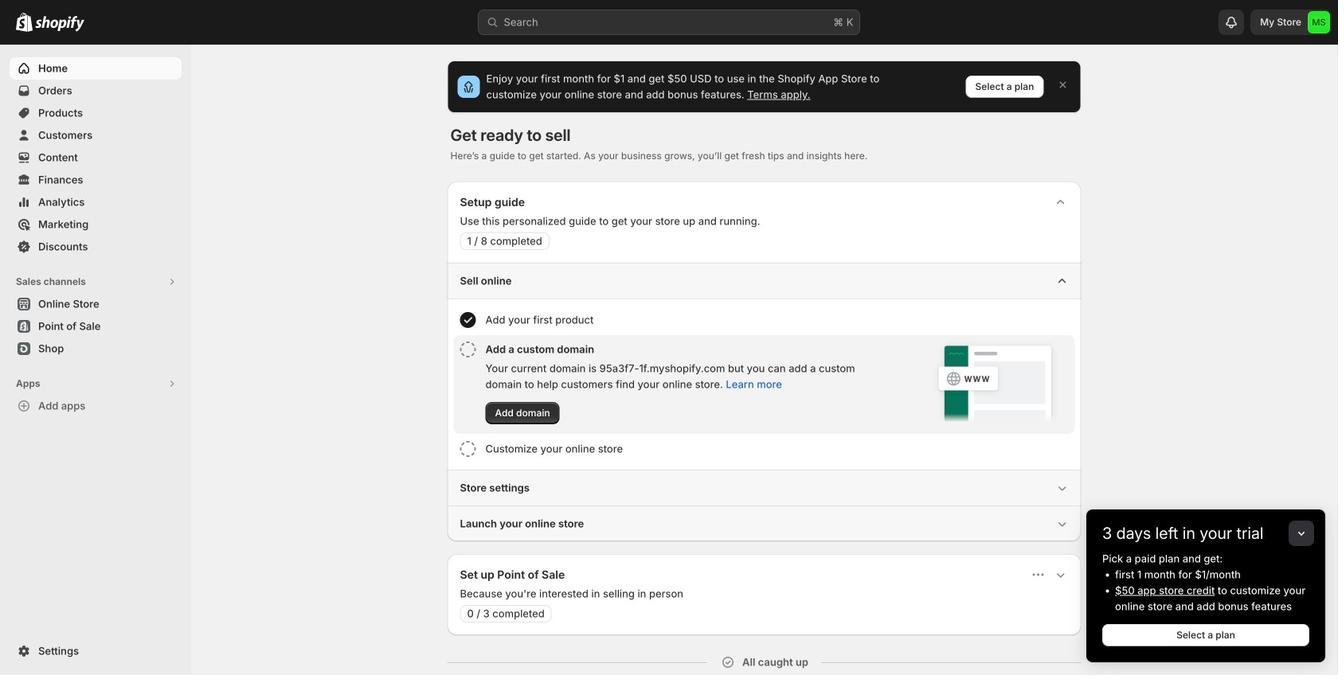 Task type: vqa. For each thing, say whether or not it's contained in the screenshot.
Manage your services group
no



Task type: describe. For each thing, give the bounding box(es) containing it.
mark customize your online store as done image
[[460, 441, 476, 457]]

sell online group
[[447, 263, 1081, 470]]

my store image
[[1308, 11, 1330, 33]]

customize your online store group
[[454, 435, 1075, 464]]

mark add a custom domain as done image
[[460, 342, 476, 358]]

setup guide region
[[447, 182, 1081, 542]]

add your first product group
[[454, 306, 1075, 335]]



Task type: locate. For each thing, give the bounding box(es) containing it.
add a custom domain group
[[454, 335, 1075, 434]]

shopify image
[[35, 16, 84, 32]]

shopify image
[[16, 13, 33, 32]]

guide categories group
[[447, 263, 1081, 542]]

mark add your first product as not done image
[[460, 312, 476, 328]]



